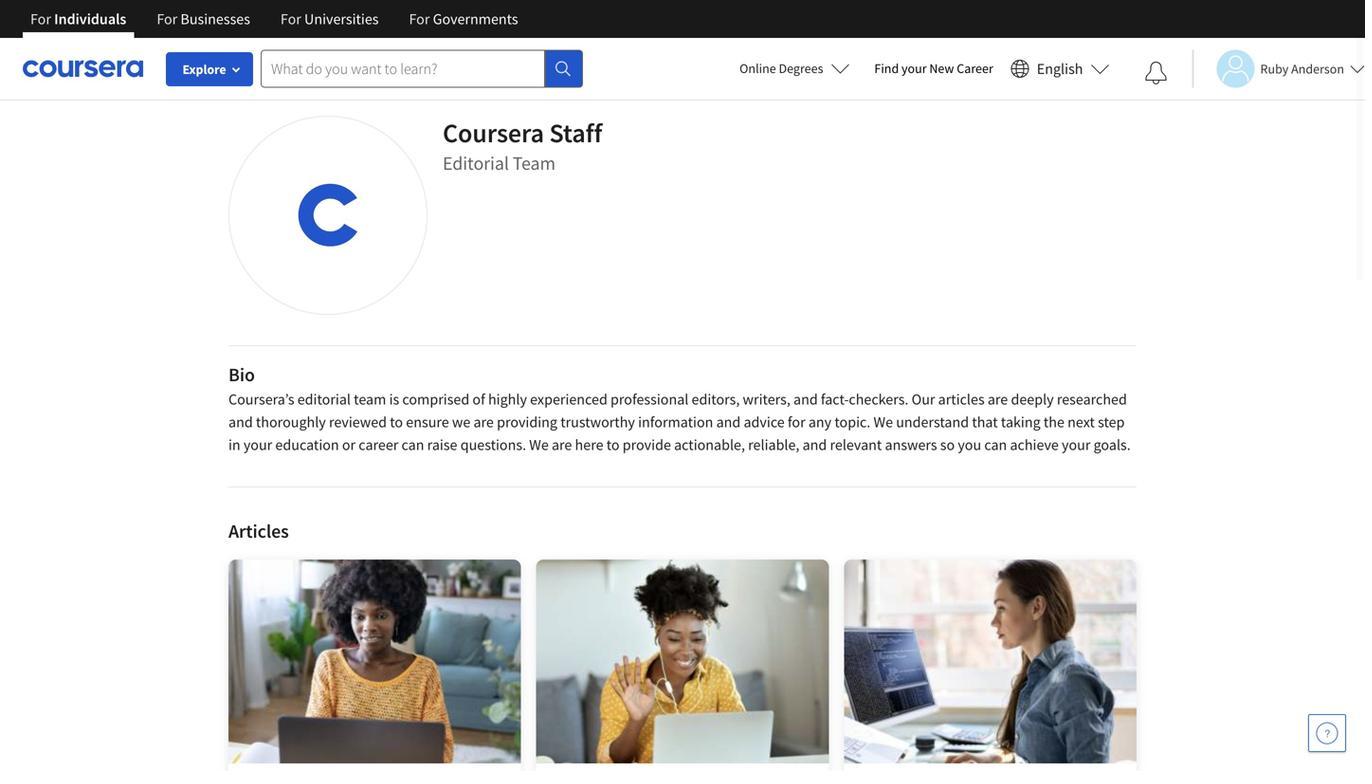Task type: locate. For each thing, give the bounding box(es) containing it.
ensure
[[406, 413, 449, 432]]

goals.
[[1094, 435, 1131, 454]]

comprised
[[403, 390, 470, 409]]

questions.
[[461, 435, 526, 454]]

your right find
[[902, 60, 927, 77]]

for up what do you want to learn? text field
[[409, 9, 430, 28]]

we down checkers.
[[874, 413, 893, 432]]

1 horizontal spatial to
[[607, 435, 620, 454]]

and up for
[[794, 390, 818, 409]]

experienced
[[530, 390, 608, 409]]

are
[[988, 390, 1008, 409], [474, 413, 494, 432], [552, 435, 572, 454]]

deeply
[[1012, 390, 1054, 409]]

of
[[473, 390, 485, 409]]

here
[[575, 435, 604, 454]]

show notifications image
[[1145, 62, 1168, 84]]

are right we
[[474, 413, 494, 432]]

we down the providing
[[529, 435, 549, 454]]

to
[[390, 413, 403, 432], [607, 435, 620, 454]]

help center image
[[1317, 722, 1339, 745]]

for
[[30, 9, 51, 28], [157, 9, 178, 28], [281, 9, 301, 28], [409, 9, 430, 28]]

career
[[359, 435, 399, 454]]

any
[[809, 413, 832, 432]]

0 horizontal spatial to
[[390, 413, 403, 432]]

universities
[[304, 9, 379, 28]]

your down next
[[1062, 435, 1091, 454]]

1 vertical spatial we
[[529, 435, 549, 454]]

for left businesses
[[157, 9, 178, 28]]

4 for from the left
[[409, 9, 430, 28]]

1 horizontal spatial your
[[902, 60, 927, 77]]

ruby
[[1261, 60, 1289, 77]]

to right here
[[607, 435, 620, 454]]

our
[[912, 390, 936, 409]]

bio
[[229, 363, 255, 387]]

3 for from the left
[[281, 9, 301, 28]]

are left here
[[552, 435, 572, 454]]

2 for from the left
[[157, 9, 178, 28]]

What do you want to learn? text field
[[261, 50, 545, 88]]

can
[[402, 435, 424, 454], [985, 435, 1008, 454]]

0 vertical spatial are
[[988, 390, 1008, 409]]

for left individuals
[[30, 9, 51, 28]]

1 horizontal spatial are
[[552, 435, 572, 454]]

advice
[[744, 413, 785, 432]]

thoroughly
[[256, 413, 326, 432]]

answers
[[885, 435, 938, 454]]

[featured image] remote worker at a laptop computer during a meeting image
[[537, 560, 829, 764]]

your right in
[[244, 435, 272, 454]]

reliable,
[[749, 435, 800, 454]]

new
[[930, 60, 955, 77]]

for left 'universities'
[[281, 9, 301, 28]]

are up the "that" at bottom right
[[988, 390, 1008, 409]]

1 vertical spatial are
[[474, 413, 494, 432]]

english button
[[1003, 38, 1118, 100]]

0 horizontal spatial can
[[402, 435, 424, 454]]

find
[[875, 60, 899, 77]]

online degrees button
[[725, 47, 865, 89]]

1 can from the left
[[402, 435, 424, 454]]

can down ensure
[[402, 435, 424, 454]]

anderson
[[1292, 60, 1345, 77]]

and down the any
[[803, 435, 827, 454]]

[featured image] a beta tester is working from home on their laptop. image
[[229, 560, 521, 764]]

and up in
[[229, 413, 253, 432]]

articles
[[229, 519, 289, 543]]

find your new career
[[875, 60, 994, 77]]

step
[[1098, 413, 1125, 432]]

editorial
[[298, 390, 351, 409]]

raise
[[427, 435, 458, 454]]

coursera staff image
[[233, 120, 423, 310]]

coursera staff editorial team
[[443, 116, 603, 175]]

1 horizontal spatial can
[[985, 435, 1008, 454]]

2 can from the left
[[985, 435, 1008, 454]]

so
[[941, 435, 955, 454]]

we
[[874, 413, 893, 432], [529, 435, 549, 454]]

explore button
[[166, 52, 253, 86]]

0 horizontal spatial we
[[529, 435, 549, 454]]

team
[[354, 390, 386, 409]]

0 horizontal spatial are
[[474, 413, 494, 432]]

None search field
[[261, 50, 583, 88]]

can down the "that" at bottom right
[[985, 435, 1008, 454]]

is
[[389, 390, 400, 409]]

1 for from the left
[[30, 9, 51, 28]]

1 horizontal spatial we
[[874, 413, 893, 432]]

we
[[452, 413, 471, 432]]

and
[[794, 390, 818, 409], [229, 413, 253, 432], [717, 413, 741, 432], [803, 435, 827, 454]]

staff
[[550, 116, 603, 149]]

[featured image] a machine learning engineer sits in front of a laptop and computer, working on creating a chatbot. image
[[844, 560, 1137, 764]]

for individuals
[[30, 9, 126, 28]]

0 vertical spatial to
[[390, 413, 403, 432]]

actionable,
[[674, 435, 745, 454]]

your
[[902, 60, 927, 77], [244, 435, 272, 454], [1062, 435, 1091, 454]]

fact-
[[821, 390, 849, 409]]

for universities
[[281, 9, 379, 28]]

that
[[972, 413, 998, 432]]

to down is
[[390, 413, 403, 432]]

online degrees
[[740, 60, 824, 77]]



Task type: describe. For each thing, give the bounding box(es) containing it.
businesses
[[181, 9, 250, 28]]

english
[[1037, 59, 1084, 78]]

banner navigation
[[15, 0, 534, 38]]

find your new career link
[[865, 57, 1003, 81]]

ruby anderson button
[[1193, 50, 1366, 88]]

highly
[[488, 390, 527, 409]]

bio coursera's editorial team is comprised of highly experienced professional editors, writers, and fact-checkers. our articles are deeply researched and thoroughly reviewed to ensure we are providing trustworthy information and advice for any topic. we understand that taking the next step in your education or career can raise questions. we are here to provide actionable, reliable, and relevant answers so you can achieve your goals.
[[229, 363, 1131, 454]]

for for universities
[[281, 9, 301, 28]]

trustworthy
[[561, 413, 635, 432]]

individuals
[[54, 9, 126, 28]]

online
[[740, 60, 777, 77]]

career
[[957, 60, 994, 77]]

information
[[638, 413, 714, 432]]

governments
[[433, 9, 518, 28]]

next
[[1068, 413, 1095, 432]]

providing
[[497, 413, 558, 432]]

taking
[[1001, 413, 1041, 432]]

coursera
[[443, 116, 544, 149]]

team
[[513, 151, 556, 175]]

1 vertical spatial to
[[607, 435, 620, 454]]

articles
[[939, 390, 985, 409]]

relevant
[[830, 435, 882, 454]]

0 vertical spatial we
[[874, 413, 893, 432]]

checkers.
[[849, 390, 909, 409]]

understand
[[897, 413, 969, 432]]

provide
[[623, 435, 671, 454]]

explore
[[183, 61, 226, 78]]

editors,
[[692, 390, 740, 409]]

editorial
[[443, 151, 509, 175]]

coursera image
[[23, 53, 143, 84]]

and down editors,
[[717, 413, 741, 432]]

or
[[342, 435, 356, 454]]

topic.
[[835, 413, 871, 432]]

ruby anderson
[[1261, 60, 1345, 77]]

for governments
[[409, 9, 518, 28]]

the
[[1044, 413, 1065, 432]]

2 vertical spatial are
[[552, 435, 572, 454]]

0 horizontal spatial your
[[244, 435, 272, 454]]

in
[[229, 435, 241, 454]]

2 horizontal spatial your
[[1062, 435, 1091, 454]]

for for businesses
[[157, 9, 178, 28]]

2 horizontal spatial are
[[988, 390, 1008, 409]]

reviewed
[[329, 413, 387, 432]]

education
[[275, 435, 339, 454]]

degrees
[[779, 60, 824, 77]]

for for individuals
[[30, 9, 51, 28]]

professional
[[611, 390, 689, 409]]

for
[[788, 413, 806, 432]]

for businesses
[[157, 9, 250, 28]]

researched
[[1057, 390, 1128, 409]]

achieve
[[1011, 435, 1059, 454]]

for for governments
[[409, 9, 430, 28]]

writers,
[[743, 390, 791, 409]]

you
[[958, 435, 982, 454]]

coursera's
[[229, 390, 295, 409]]

your inside find your new career link
[[902, 60, 927, 77]]



Task type: vqa. For each thing, say whether or not it's contained in the screenshot.
the rightmost are
yes



